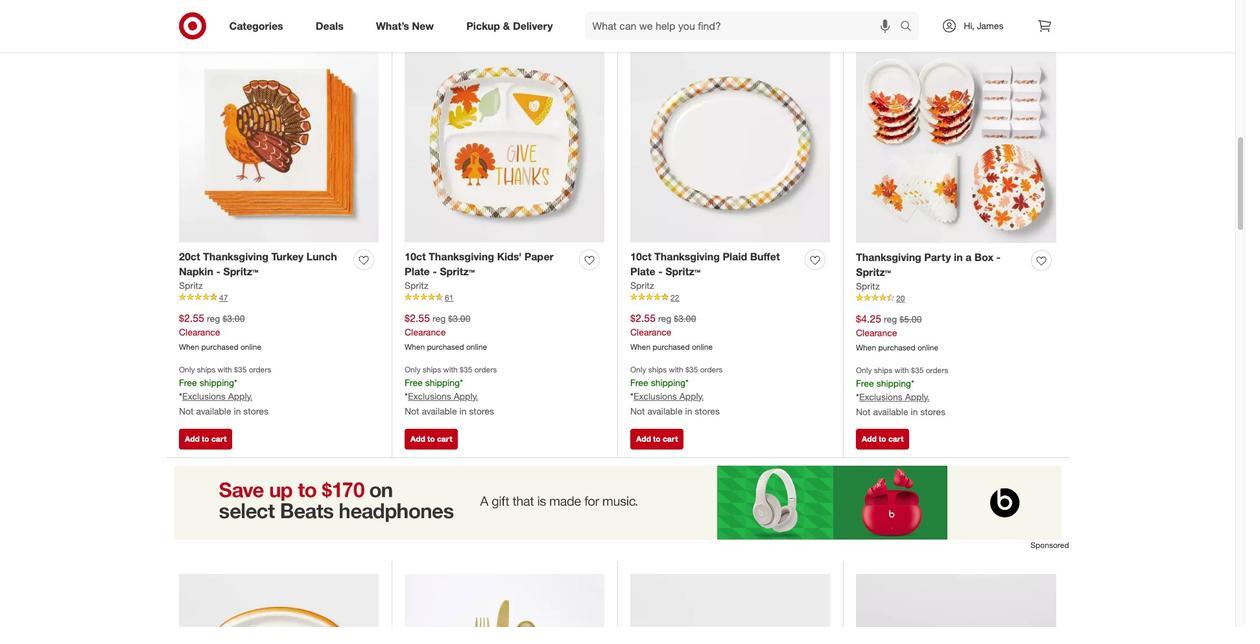 Task type: describe. For each thing, give the bounding box(es) containing it.
thanksgiving for turkey
[[203, 250, 268, 263]]

napkin
[[179, 265, 213, 278]]

ships for 10ct thanksgiving plaid buffet plate - spritz™
[[648, 365, 667, 374]]

$2.55 reg $3.00 clearance when purchased online for 10ct thanksgiving plaid buffet plate - spritz™
[[630, 312, 713, 352]]

stores for plaid
[[695, 406, 720, 417]]

20ct thanksgiving turkey lunch napkin - spritz™ link
[[179, 250, 348, 279]]

categories
[[229, 19, 283, 32]]

not for 10ct thanksgiving plaid buffet plate - spritz™
[[630, 406, 645, 417]]

only for 20ct thanksgiving turkey lunch napkin - spritz™
[[179, 365, 195, 374]]

$2.55 reg $3.00 clearance when purchased online for 20ct thanksgiving turkey lunch napkin - spritz™
[[179, 312, 261, 352]]

thanksgiving for kids'
[[429, 250, 494, 263]]

$35 for thanksgiving party in a box - spritz™
[[911, 365, 924, 375]]

only ships with $35 orders free shipping * * exclusions apply. not available in stores for 20ct thanksgiving turkey lunch napkin - spritz™
[[179, 365, 271, 417]]

&
[[503, 19, 510, 32]]

shipping for 20ct thanksgiving turkey lunch napkin - spritz™
[[199, 377, 234, 388]]

spritz link for 10ct thanksgiving kids' paper plate - spritz™
[[405, 279, 428, 292]]

clearance for 20ct thanksgiving turkey lunch napkin - spritz™
[[179, 327, 220, 338]]

when for 10ct thanksgiving plaid buffet plate - spritz™
[[630, 342, 651, 352]]

47
[[219, 293, 228, 303]]

reg for thanksgiving party in a box - spritz™
[[884, 314, 897, 325]]

available for 20ct thanksgiving turkey lunch napkin - spritz™
[[196, 406, 231, 417]]

10ct thanksgiving plaid buffet plate - spritz™
[[630, 250, 780, 278]]

$2.55 for 20ct thanksgiving turkey lunch napkin - spritz™
[[179, 312, 204, 325]]

$3.00 for turkey
[[223, 313, 245, 324]]

when for 20ct thanksgiving turkey lunch napkin - spritz™
[[179, 342, 199, 352]]

exclusions for 10ct thanksgiving plaid buffet plate - spritz™
[[634, 391, 677, 402]]

ships for 10ct thanksgiving kids' paper plate - spritz™
[[423, 365, 441, 374]]

hi,
[[964, 20, 974, 31]]

apply. for 10ct thanksgiving kids' paper plate - spritz™
[[454, 391, 478, 402]]

with for 10ct thanksgiving plaid buffet plate - spritz™
[[669, 365, 683, 374]]

$3.00 for kids'
[[448, 313, 470, 324]]

in for thanksgiving party in a box - spritz™
[[911, 407, 918, 418]]

pickup
[[466, 19, 500, 32]]

orders for kids'
[[474, 365, 497, 374]]

10ct for 10ct thanksgiving kids' paper plate - spritz™
[[405, 250, 426, 263]]

in inside thanksgiving party in a box - spritz™
[[954, 251, 963, 264]]

$2.55 for 10ct thanksgiving plaid buffet plate - spritz™
[[630, 312, 656, 325]]

available for 10ct thanksgiving plaid buffet plate - spritz™
[[647, 406, 683, 417]]

stores for in
[[920, 407, 945, 418]]

online for turkey
[[241, 342, 261, 352]]

exclusions apply. button for 20ct thanksgiving turkey lunch napkin - spritz™
[[182, 390, 252, 403]]

What can we help you find? suggestions appear below search field
[[585, 12, 903, 40]]

- for thanksgiving party in a box - spritz™
[[996, 251, 1001, 264]]

paper
[[525, 250, 554, 263]]

when for thanksgiving party in a box - spritz™
[[856, 343, 876, 353]]

61 link
[[405, 292, 604, 304]]

orders for plaid
[[700, 365, 723, 374]]

not for 10ct thanksgiving kids' paper plate - spritz™
[[405, 406, 419, 417]]

online for kids'
[[466, 342, 487, 352]]

thanksgiving party in a box - spritz™
[[856, 251, 1001, 279]]

$35 for 10ct thanksgiving plaid buffet plate - spritz™
[[685, 365, 698, 374]]

- for 20ct thanksgiving turkey lunch napkin - spritz™
[[216, 265, 220, 278]]

sponsored
[[1031, 541, 1069, 551]]

box
[[974, 251, 994, 264]]

turkey
[[271, 250, 304, 263]]

online for in
[[918, 343, 938, 353]]

in for 20ct thanksgiving turkey lunch napkin - spritz™
[[234, 406, 241, 417]]

spritz for thanksgiving party in a box - spritz™
[[856, 281, 880, 292]]

search button
[[894, 12, 926, 43]]

plate for 10ct thanksgiving kids' paper plate - spritz™
[[405, 265, 430, 278]]

stores for turkey
[[243, 406, 268, 417]]

exclusions apply. button for 10ct thanksgiving plaid buffet plate - spritz™
[[634, 390, 704, 403]]

10ct thanksgiving kids' paper plate - spritz™ link
[[405, 250, 574, 279]]

exclusions for 10ct thanksgiving kids' paper plate - spritz™
[[408, 391, 451, 402]]

spritz link for thanksgiving party in a box - spritz™
[[856, 280, 880, 293]]

lunch
[[306, 250, 337, 263]]

delivery
[[513, 19, 553, 32]]

only ships with $35 orders free shipping * * exclusions apply. not available in stores for 10ct thanksgiving kids' paper plate - spritz™
[[405, 365, 497, 417]]

spritz for 20ct thanksgiving turkey lunch napkin - spritz™
[[179, 280, 203, 291]]

new
[[412, 19, 434, 32]]

10ct thanksgiving kids' paper plate - spritz™
[[405, 250, 554, 278]]

categories link
[[218, 12, 299, 40]]

buffet
[[750, 250, 780, 263]]

spritz link for 10ct thanksgiving plaid buffet plate - spritz™
[[630, 279, 654, 292]]

clearance for 10ct thanksgiving plaid buffet plate - spritz™
[[630, 327, 671, 338]]

apply. for thanksgiving party in a box - spritz™
[[905, 391, 929, 402]]

exclusions for 20ct thanksgiving turkey lunch napkin - spritz™
[[182, 391, 226, 402]]

47 link
[[179, 292, 379, 304]]

with for 10ct thanksgiving kids' paper plate - spritz™
[[443, 365, 458, 374]]

- for 10ct thanksgiving plaid buffet plate - spritz™
[[658, 265, 663, 278]]

clearance for thanksgiving party in a box - spritz™
[[856, 327, 897, 338]]

spritz for 10ct thanksgiving kids' paper plate - spritz™
[[405, 280, 428, 291]]

pickup & delivery link
[[455, 12, 569, 40]]



Task type: vqa. For each thing, say whether or not it's contained in the screenshot.


Task type: locate. For each thing, give the bounding box(es) containing it.
reg down 47
[[207, 313, 220, 324]]

search
[[894, 20, 926, 33]]

add
[[185, 6, 200, 16], [636, 6, 651, 16], [862, 6, 877, 16], [185, 434, 200, 444], [410, 434, 425, 444], [636, 434, 651, 444], [862, 434, 877, 444]]

0 horizontal spatial plate
[[405, 265, 430, 278]]

only ships with $35 orders free shipping * * exclusions apply. not available in stores
[[179, 365, 271, 417], [405, 365, 497, 417], [630, 365, 723, 417], [856, 365, 948, 418]]

available
[[196, 406, 231, 417], [422, 406, 457, 417], [647, 406, 683, 417], [873, 407, 908, 418]]

purchased inside the $4.25 reg $5.00 clearance when purchased online
[[878, 343, 915, 353]]

$35 for 10ct thanksgiving kids' paper plate - spritz™
[[460, 365, 472, 374]]

spritz™ for 20ct thanksgiving turkey lunch napkin - spritz™
[[223, 265, 258, 278]]

purchased down the $5.00
[[878, 343, 915, 353]]

spritz™ up $4.25
[[856, 266, 891, 279]]

free for 20ct thanksgiving turkey lunch napkin - spritz™
[[179, 377, 197, 388]]

spritz link for 20ct thanksgiving turkey lunch napkin - spritz™
[[179, 279, 203, 292]]

1 horizontal spatial plate
[[630, 265, 655, 278]]

shipping
[[199, 377, 234, 388], [425, 377, 460, 388], [651, 377, 685, 388], [876, 378, 911, 389]]

to
[[202, 6, 209, 16], [653, 6, 661, 16], [879, 6, 886, 16], [202, 434, 209, 444], [427, 434, 435, 444], [653, 434, 661, 444], [879, 434, 886, 444]]

spritz™ up 47
[[223, 265, 258, 278]]

pickup & delivery
[[466, 19, 553, 32]]

plate inside 10ct thanksgiving kids' paper plate - spritz™
[[405, 265, 430, 278]]

not
[[179, 406, 194, 417], [405, 406, 419, 417], [630, 406, 645, 417], [856, 407, 871, 418]]

spritz™ for 10ct thanksgiving kids' paper plate - spritz™
[[440, 265, 475, 278]]

*
[[234, 377, 237, 388], [460, 377, 463, 388], [685, 377, 689, 388], [911, 378, 914, 389], [179, 391, 182, 402], [405, 391, 408, 402], [630, 391, 634, 402], [856, 391, 859, 402]]

purchased for 20ct thanksgiving turkey lunch napkin - spritz™
[[201, 342, 238, 352]]

thanksgiving party in a box - spritz™ link
[[856, 250, 1026, 280]]

spritz™ inside thanksgiving party in a box - spritz™
[[856, 266, 891, 279]]

only ships with $35 orders free shipping * * exclusions apply. not available in stores for 10ct thanksgiving plaid buffet plate - spritz™
[[630, 365, 723, 417]]

shipping for 10ct thanksgiving kids' paper plate - spritz™
[[425, 377, 460, 388]]

2 plate from the left
[[630, 265, 655, 278]]

james
[[977, 20, 1004, 31]]

reg for 10ct thanksgiving plaid buffet plate - spritz™
[[658, 313, 671, 324]]

thanksgiving up 20
[[856, 251, 921, 264]]

1 $2.55 reg $3.00 clearance when purchased online from the left
[[179, 312, 261, 352]]

what's new
[[376, 19, 434, 32]]

thanksgiving
[[203, 250, 268, 263], [429, 250, 494, 263], [654, 250, 720, 263], [856, 251, 921, 264]]

kids'
[[497, 250, 522, 263]]

thanksgiving for plaid
[[654, 250, 720, 263]]

purchased for thanksgiving party in a box - spritz™
[[878, 343, 915, 353]]

10ct
[[405, 250, 426, 263], [630, 250, 651, 263]]

$2.55 reg $3.00 clearance when purchased online down 61
[[405, 312, 487, 352]]

10ct thanksgiving plaid buffet plate - spritz™ image
[[630, 42, 830, 242], [630, 42, 830, 242]]

what's
[[376, 19, 409, 32]]

plaid
[[723, 250, 747, 263]]

thanksgiving up "napkin"
[[203, 250, 268, 263]]

4pk cotton border striped napkins - threshold™ designed with studio mcgee image
[[856, 574, 1056, 628], [856, 574, 1056, 628]]

$2.55 for 10ct thanksgiving kids' paper plate - spritz™
[[405, 312, 430, 325]]

10ct thanksgiving turkey buffet plate - spritz™ image
[[179, 574, 379, 628], [179, 574, 379, 628]]

reg down 61
[[432, 313, 446, 324]]

reusable banner leaves - spritz™ image
[[630, 574, 830, 628], [630, 574, 830, 628]]

with for thanksgiving party in a box - spritz™
[[895, 365, 909, 375]]

only ships with $35 orders free shipping * * exclusions apply. not available in stores for thanksgiving party in a box - spritz™
[[856, 365, 948, 418]]

apply.
[[228, 391, 252, 402], [454, 391, 478, 402], [679, 391, 704, 402], [905, 391, 929, 402]]

hi, james
[[964, 20, 1004, 31]]

exclusions for thanksgiving party in a box - spritz™
[[859, 391, 903, 402]]

reg left the $5.00
[[884, 314, 897, 325]]

orders for in
[[926, 365, 948, 375]]

not for thanksgiving party in a box - spritz™
[[856, 407, 871, 418]]

purchased for 10ct thanksgiving plaid buffet plate - spritz™
[[653, 342, 690, 352]]

plate inside 10ct thanksgiving plaid buffet plate - spritz™
[[630, 265, 655, 278]]

$35 for 20ct thanksgiving turkey lunch napkin - spritz™
[[234, 365, 247, 374]]

thanksgiving up the 22
[[654, 250, 720, 263]]

- inside 10ct thanksgiving plaid buffet plate - spritz™
[[658, 265, 663, 278]]

- for 10ct thanksgiving kids' paper plate - spritz™
[[433, 265, 437, 278]]

only for 10ct thanksgiving plaid buffet plate - spritz™
[[630, 365, 646, 374]]

what's new link
[[365, 12, 450, 40]]

2 10ct from the left
[[630, 250, 651, 263]]

0 horizontal spatial $2.55
[[179, 312, 204, 325]]

10ct inside 10ct thanksgiving plaid buffet plate - spritz™
[[630, 250, 651, 263]]

$4.25 reg $5.00 clearance when purchased online
[[856, 312, 938, 353]]

thanksgiving party in a box - spritz™ image
[[856, 42, 1056, 243], [856, 42, 1056, 243]]

stores
[[243, 406, 268, 417], [469, 406, 494, 417], [695, 406, 720, 417], [920, 407, 945, 418]]

clearance down 47
[[179, 327, 220, 338]]

only for thanksgiving party in a box - spritz™
[[856, 365, 872, 375]]

purchased down 61
[[427, 342, 464, 352]]

not for 20ct thanksgiving turkey lunch napkin - spritz™
[[179, 406, 194, 417]]

in for 10ct thanksgiving plaid buffet plate - spritz™
[[685, 406, 692, 417]]

exclusions apply. button for thanksgiving party in a box - spritz™
[[859, 391, 929, 404]]

$3.00 for plaid
[[674, 313, 696, 324]]

$2.55 reg $3.00 clearance when purchased online for 10ct thanksgiving kids' paper plate - spritz™
[[405, 312, 487, 352]]

$3.00 down the 22
[[674, 313, 696, 324]]

stores for kids'
[[469, 406, 494, 417]]

20
[[896, 294, 905, 303]]

when
[[179, 342, 199, 352], [405, 342, 425, 352], [630, 342, 651, 352], [856, 343, 876, 353]]

- inside "20ct thanksgiving turkey lunch napkin - spritz™"
[[216, 265, 220, 278]]

$4.25
[[856, 312, 881, 325]]

$35
[[234, 365, 247, 374], [460, 365, 472, 374], [685, 365, 698, 374], [911, 365, 924, 375]]

$3.00
[[223, 313, 245, 324], [448, 313, 470, 324], [674, 313, 696, 324]]

spritz™ for thanksgiving party in a box - spritz™
[[856, 266, 891, 279]]

online down '47' link
[[241, 342, 261, 352]]

spritz™ up 61
[[440, 265, 475, 278]]

1 plate from the left
[[405, 265, 430, 278]]

add to cart button
[[179, 1, 232, 21], [630, 1, 684, 21], [856, 1, 909, 21], [179, 429, 232, 450], [405, 429, 458, 450], [630, 429, 684, 450], [856, 429, 909, 450]]

2 horizontal spatial $2.55 reg $3.00 clearance when purchased online
[[630, 312, 713, 352]]

3 $3.00 from the left
[[674, 313, 696, 324]]

thanksgiving up 61
[[429, 250, 494, 263]]

available for thanksgiving party in a box - spritz™
[[873, 407, 908, 418]]

$5.00
[[900, 314, 922, 325]]

purchased
[[201, 342, 238, 352], [427, 342, 464, 352], [653, 342, 690, 352], [878, 343, 915, 353]]

online down 61 link
[[466, 342, 487, 352]]

0 horizontal spatial $2.55 reg $3.00 clearance when purchased online
[[179, 312, 261, 352]]

22 link
[[630, 292, 830, 304]]

1 $2.55 from the left
[[179, 312, 204, 325]]

2 $3.00 from the left
[[448, 313, 470, 324]]

clearance down 61
[[405, 327, 446, 338]]

1 horizontal spatial $2.55 reg $3.00 clearance when purchased online
[[405, 312, 487, 352]]

purchased down the 22
[[653, 342, 690, 352]]

spritz™ for 10ct thanksgiving plaid buffet plate - spritz™
[[665, 265, 700, 278]]

advertisement region
[[166, 466, 1069, 540]]

$2.55 reg $3.00 clearance when purchased online down 47
[[179, 312, 261, 352]]

ships
[[197, 365, 215, 374], [423, 365, 441, 374], [648, 365, 667, 374], [874, 365, 892, 375]]

5pc stainless steel flatware set gold - threshold™ designed with studio mcgee image
[[405, 574, 604, 628], [405, 574, 604, 628]]

spritz™ inside "20ct thanksgiving turkey lunch napkin - spritz™"
[[223, 265, 258, 278]]

0 horizontal spatial $3.00
[[223, 313, 245, 324]]

$2.55 reg $3.00 clearance when purchased online
[[179, 312, 261, 352], [405, 312, 487, 352], [630, 312, 713, 352]]

when inside the $4.25 reg $5.00 clearance when purchased online
[[856, 343, 876, 353]]

20ct thanksgiving turkey lunch napkin - spritz™ image
[[179, 42, 379, 242], [179, 42, 379, 242]]

free for thanksgiving party in a box - spritz™
[[856, 378, 874, 389]]

clearance inside the $4.25 reg $5.00 clearance when purchased online
[[856, 327, 897, 338]]

spritz link
[[179, 279, 203, 292], [405, 279, 428, 292], [630, 279, 654, 292], [856, 280, 880, 293]]

online down "22" 'link'
[[692, 342, 713, 352]]

reg for 10ct thanksgiving kids' paper plate - spritz™
[[432, 313, 446, 324]]

22
[[671, 293, 679, 303]]

shipping for 10ct thanksgiving plaid buffet plate - spritz™
[[651, 377, 685, 388]]

20 link
[[856, 293, 1056, 304]]

spritz™ up the 22
[[665, 265, 700, 278]]

$3.00 down 47
[[223, 313, 245, 324]]

apply. for 10ct thanksgiving plaid buffet plate - spritz™
[[679, 391, 704, 402]]

1 horizontal spatial $2.55
[[405, 312, 430, 325]]

shipping for thanksgiving party in a box - spritz™
[[876, 378, 911, 389]]

20ct
[[179, 250, 200, 263]]

free for 10ct thanksgiving kids' paper plate - spritz™
[[405, 377, 423, 388]]

purchased down 47
[[201, 342, 238, 352]]

$3.00 down 61
[[448, 313, 470, 324]]

- inside 10ct thanksgiving kids' paper plate - spritz™
[[433, 265, 437, 278]]

reg inside the $4.25 reg $5.00 clearance when purchased online
[[884, 314, 897, 325]]

1 horizontal spatial $3.00
[[448, 313, 470, 324]]

in for 10ct thanksgiving kids' paper plate - spritz™
[[459, 406, 467, 417]]

$2.55
[[179, 312, 204, 325], [405, 312, 430, 325], [630, 312, 656, 325]]

- inside thanksgiving party in a box - spritz™
[[996, 251, 1001, 264]]

1 10ct from the left
[[405, 250, 426, 263]]

0 horizontal spatial 10ct
[[405, 250, 426, 263]]

1 horizontal spatial 10ct
[[630, 250, 651, 263]]

ships for 20ct thanksgiving turkey lunch napkin - spritz™
[[197, 365, 215, 374]]

spritz
[[179, 280, 203, 291], [405, 280, 428, 291], [630, 280, 654, 291], [856, 281, 880, 292]]

thanksgiving inside 10ct thanksgiving plaid buffet plate - spritz™
[[654, 250, 720, 263]]

thanksgiving inside thanksgiving party in a box - spritz™
[[856, 251, 921, 264]]

clearance down $4.25
[[856, 327, 897, 338]]

reg
[[207, 313, 220, 324], [432, 313, 446, 324], [658, 313, 671, 324], [884, 314, 897, 325]]

cart
[[211, 6, 227, 16], [663, 6, 678, 16], [888, 6, 904, 16], [211, 434, 227, 444], [437, 434, 452, 444], [663, 434, 678, 444], [888, 434, 904, 444]]

2 horizontal spatial $2.55
[[630, 312, 656, 325]]

reg for 20ct thanksgiving turkey lunch napkin - spritz™
[[207, 313, 220, 324]]

online down the $5.00
[[918, 343, 938, 353]]

free for 10ct thanksgiving plaid buffet plate - spritz™
[[630, 377, 648, 388]]

2 horizontal spatial $3.00
[[674, 313, 696, 324]]

deals
[[316, 19, 344, 32]]

exclusions
[[182, 391, 226, 402], [408, 391, 451, 402], [634, 391, 677, 402], [859, 391, 903, 402]]

clearance down the 22
[[630, 327, 671, 338]]

only for 10ct thanksgiving kids' paper plate - spritz™
[[405, 365, 421, 374]]

with
[[218, 365, 232, 374], [443, 365, 458, 374], [669, 365, 683, 374], [895, 365, 909, 375]]

in
[[954, 251, 963, 264], [234, 406, 241, 417], [459, 406, 467, 417], [685, 406, 692, 417], [911, 407, 918, 418]]

clearance
[[179, 327, 220, 338], [405, 327, 446, 338], [630, 327, 671, 338], [856, 327, 897, 338]]

online inside the $4.25 reg $5.00 clearance when purchased online
[[918, 343, 938, 353]]

10ct thanksgiving plaid buffet plate - spritz™ link
[[630, 250, 800, 279]]

plate for 10ct thanksgiving plaid buffet plate - spritz™
[[630, 265, 655, 278]]

add to cart
[[185, 6, 227, 16], [636, 6, 678, 16], [862, 6, 904, 16], [185, 434, 227, 444], [410, 434, 452, 444], [636, 434, 678, 444], [862, 434, 904, 444]]

20ct thanksgiving turkey lunch napkin - spritz™
[[179, 250, 337, 278]]

spritz™
[[223, 265, 258, 278], [440, 265, 475, 278], [665, 265, 700, 278], [856, 266, 891, 279]]

$2.55 reg $3.00 clearance when purchased online down the 22
[[630, 312, 713, 352]]

2 $2.55 from the left
[[405, 312, 430, 325]]

orders
[[249, 365, 271, 374], [474, 365, 497, 374], [700, 365, 723, 374], [926, 365, 948, 375]]

exclusions apply. button for 10ct thanksgiving kids' paper plate - spritz™
[[408, 390, 478, 403]]

10ct thanksgiving kids' paper plate - spritz™ image
[[405, 42, 604, 242], [405, 42, 604, 242]]

61
[[445, 293, 454, 303]]

plate
[[405, 265, 430, 278], [630, 265, 655, 278]]

ships for thanksgiving party in a box - spritz™
[[874, 365, 892, 375]]

spritz for 10ct thanksgiving plaid buffet plate - spritz™
[[630, 280, 654, 291]]

when for 10ct thanksgiving kids' paper plate - spritz™
[[405, 342, 425, 352]]

online for plaid
[[692, 342, 713, 352]]

purchased for 10ct thanksgiving kids' paper plate - spritz™
[[427, 342, 464, 352]]

a
[[966, 251, 972, 264]]

-
[[996, 251, 1001, 264], [216, 265, 220, 278], [433, 265, 437, 278], [658, 265, 663, 278]]

clearance for 10ct thanksgiving kids' paper plate - spritz™
[[405, 327, 446, 338]]

1 $3.00 from the left
[[223, 313, 245, 324]]

3 $2.55 reg $3.00 clearance when purchased online from the left
[[630, 312, 713, 352]]

10ct inside 10ct thanksgiving kids' paper plate - spritz™
[[405, 250, 426, 263]]

exclusions apply. button
[[182, 390, 252, 403], [408, 390, 478, 403], [634, 390, 704, 403], [859, 391, 929, 404]]

2 $2.55 reg $3.00 clearance when purchased online from the left
[[405, 312, 487, 352]]

available for 10ct thanksgiving kids' paper plate - spritz™
[[422, 406, 457, 417]]

reg down the 22
[[658, 313, 671, 324]]

party
[[924, 251, 951, 264]]

spritz™ inside 10ct thanksgiving kids' paper plate - spritz™
[[440, 265, 475, 278]]

free
[[179, 377, 197, 388], [405, 377, 423, 388], [630, 377, 648, 388], [856, 378, 874, 389]]

3 $2.55 from the left
[[630, 312, 656, 325]]

online
[[241, 342, 261, 352], [466, 342, 487, 352], [692, 342, 713, 352], [918, 343, 938, 353]]

deals link
[[305, 12, 360, 40]]

thanksgiving inside 10ct thanksgiving kids' paper plate - spritz™
[[429, 250, 494, 263]]

thanksgiving inside "20ct thanksgiving turkey lunch napkin - spritz™"
[[203, 250, 268, 263]]

apply. for 20ct thanksgiving turkey lunch napkin - spritz™
[[228, 391, 252, 402]]

spritz™ inside 10ct thanksgiving plaid buffet plate - spritz™
[[665, 265, 700, 278]]

orders for turkey
[[249, 365, 271, 374]]

only
[[179, 365, 195, 374], [405, 365, 421, 374], [630, 365, 646, 374], [856, 365, 872, 375]]



